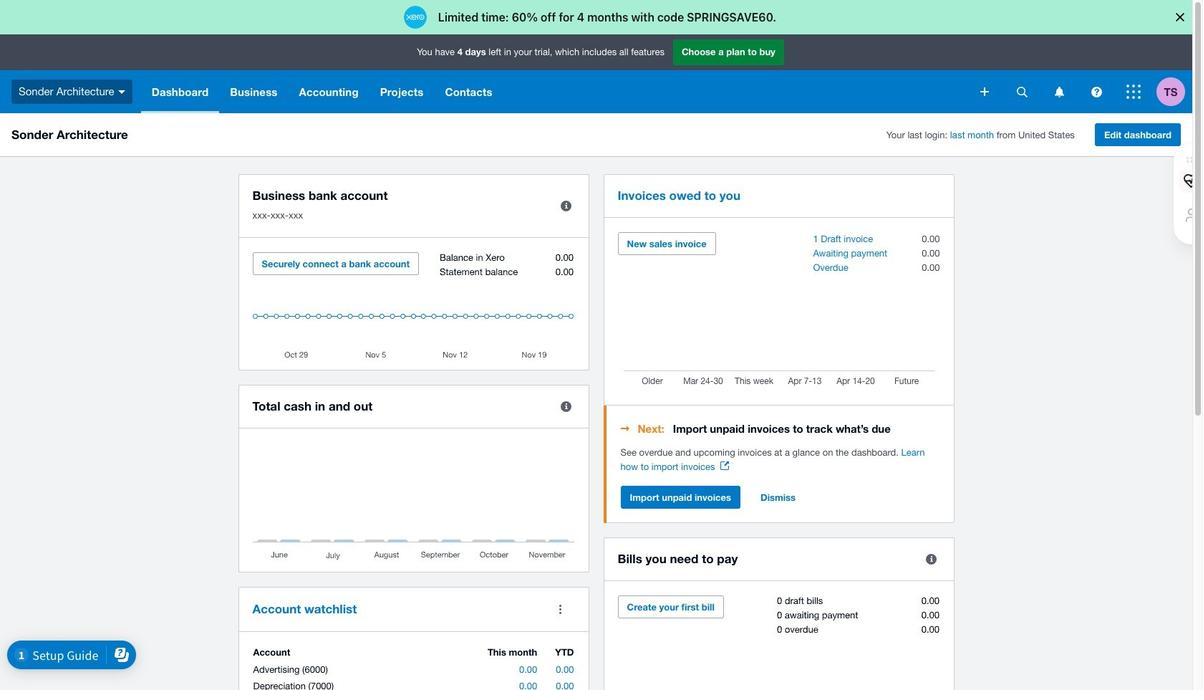 Task type: describe. For each thing, give the bounding box(es) containing it.
empty state bank feed widget with a tooltip explaining the feature. includes a 'securely connect a bank account' button and a data-less flat line graph marking four weekly dates, indicating future account balance tracking. image
[[253, 252, 575, 359]]

opens in a new tab image
[[721, 461, 730, 470]]

1 horizontal spatial svg image
[[981, 87, 990, 96]]

accounts watchlist options image
[[546, 595, 575, 623]]



Task type: locate. For each thing, give the bounding box(es) containing it.
svg image
[[1127, 85, 1142, 99], [1017, 86, 1028, 97], [1055, 86, 1064, 97], [1092, 86, 1102, 97]]

0 horizontal spatial svg image
[[118, 90, 125, 94]]

empty state widget for the total cash in and out feature, displaying a column graph summarising bank transaction data as total money in versus total money out across all connected bank accounts, enabling a visual comparison of the two amounts. image
[[253, 443, 575, 561]]

heading
[[621, 420, 941, 437]]

svg image
[[981, 87, 990, 96], [118, 90, 125, 94]]

panel body document
[[621, 446, 941, 474], [621, 446, 941, 474]]

banner
[[0, 34, 1193, 113]]

empty state of the bills widget with a 'create your first bill' button and an unpopulated column graph. image
[[618, 595, 941, 690]]

dialog
[[0, 0, 1204, 34]]



Task type: vqa. For each thing, say whether or not it's contained in the screenshot.
Thu Oct 19 2023 cell
no



